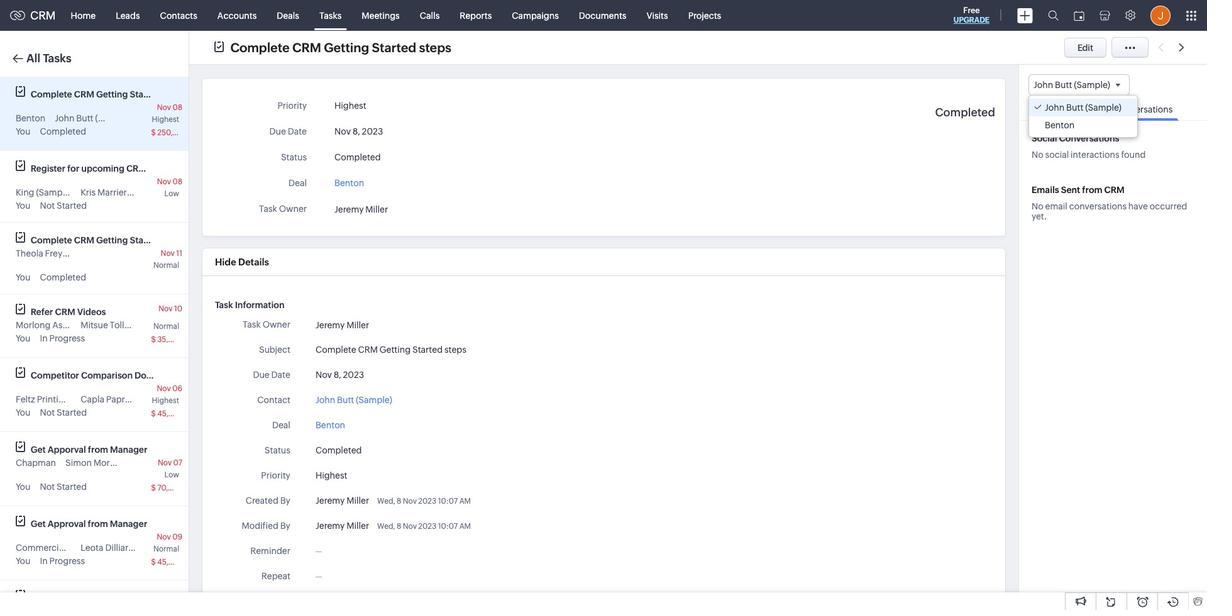 Task type: describe. For each thing, give the bounding box(es) containing it.
John Butt (Sample) field
[[1029, 74, 1130, 96]]

not for printing
[[40, 408, 55, 418]]

complete crm getting started steps nov 11
[[31, 235, 186, 258]]

interactions
[[1071, 150, 1120, 160]]

kris marrier (sample)
[[81, 187, 165, 198]]

chapman
[[16, 458, 56, 468]]

theola frey (sample) normal
[[16, 248, 179, 270]]

steps inside complete crm getting started steps nov 08
[[163, 89, 186, 99]]

$ for john butt (sample)
[[151, 128, 156, 137]]

edit
[[1078, 42, 1094, 53]]

visits link
[[637, 0, 678, 31]]

deal for the bottom benton link
[[272, 420, 291, 430]]

john inside tree
[[1045, 103, 1065, 113]]

wed, 8 nov 2023 10:07 am for modified by
[[377, 522, 471, 531]]

videos
[[77, 307, 106, 317]]

leads
[[116, 10, 140, 20]]

accounts link
[[207, 0, 267, 31]]

0 horizontal spatial 8,
[[334, 370, 341, 380]]

feltz printing service
[[16, 394, 102, 404]]

edit button
[[1065, 37, 1107, 58]]

0 vertical spatial nov 8, 2023
[[335, 126, 383, 136]]

created
[[246, 496, 279, 506]]

campaigns
[[512, 10, 559, 20]]

in for morlong
[[40, 333, 48, 343]]

contact
[[257, 395, 291, 405]]

capla
[[81, 394, 104, 404]]

kris
[[81, 187, 96, 198]]

king
[[16, 187, 34, 198]]

search element
[[1041, 0, 1067, 31]]

morasca
[[94, 458, 129, 468]]

normal for get approval from manager
[[153, 545, 179, 554]]

get approval from manager nov 09
[[31, 519, 182, 542]]

john butt (sample) link
[[316, 394, 392, 407]]

nov inside complete crm getting started steps nov 08
[[157, 103, 171, 112]]

calls link
[[410, 0, 450, 31]]

campaigns link
[[502, 0, 569, 31]]

king (sample)
[[16, 187, 72, 198]]

comparison
[[81, 370, 133, 381]]

started inside the complete crm getting started steps nov 11
[[130, 235, 161, 245]]

1 horizontal spatial 8,
[[353, 126, 360, 136]]

nov inside register for upcoming crm webinars nov 08
[[157, 177, 171, 186]]

competitor comparison document nov 06
[[31, 370, 182, 393]]

previous record image
[[1159, 43, 1164, 52]]

social
[[1032, 133, 1058, 144]]

8 for modified by
[[397, 522, 401, 531]]

get for get approval from manager
[[31, 519, 46, 529]]

in progress for associates
[[40, 333, 85, 343]]

nov inside the complete crm getting started steps nov 11
[[161, 249, 175, 258]]

task information
[[215, 300, 285, 310]]

2 vertical spatial task
[[243, 320, 261, 330]]

not started for (sample)
[[40, 201, 87, 211]]

yet.
[[1032, 211, 1048, 222]]

11
[[176, 249, 182, 258]]

deal for the top benton link
[[289, 178, 307, 188]]

$ 45,000.00 for capla paprocki (sample)
[[151, 409, 196, 418]]

commercial
[[16, 543, 66, 553]]

steps inside the complete crm getting started steps nov 11
[[163, 235, 186, 245]]

webinars
[[149, 164, 188, 174]]

(sample) inside 'link'
[[356, 395, 392, 405]]

butt inside 'link'
[[337, 395, 354, 405]]

projects link
[[678, 0, 732, 31]]

complete inside the complete crm getting started steps nov 11
[[31, 235, 72, 245]]

1 vertical spatial priority
[[261, 471, 291, 481]]

$ 250,000.00
[[151, 128, 200, 137]]

hide details link
[[215, 257, 269, 267]]

nov 10
[[159, 304, 182, 313]]

conversations inside social conversations no social interactions found
[[1060, 133, 1120, 144]]

you for commercial press
[[16, 556, 30, 566]]

in progress for press
[[40, 556, 85, 566]]

getting inside the complete crm getting started steps nov 11
[[96, 235, 128, 245]]

calls
[[420, 10, 440, 20]]

profile element
[[1144, 0, 1179, 31]]

refer
[[31, 307, 53, 317]]

found
[[1122, 150, 1146, 160]]

conversations
[[1070, 201, 1127, 211]]

associates
[[52, 320, 96, 330]]

accounts
[[218, 10, 257, 20]]

simon morasca (sample)
[[65, 458, 167, 468]]

0 vertical spatial complete crm getting started steps
[[230, 40, 452, 54]]

nov inside get apporval from manager nov 07
[[158, 459, 172, 467]]

1 vertical spatial tasks
[[43, 52, 72, 65]]

manager for dilliard
[[110, 519, 147, 529]]

morlong
[[16, 320, 51, 330]]

deals
[[277, 10, 299, 20]]

06
[[173, 384, 182, 393]]

simon
[[65, 458, 92, 468]]

for
[[67, 164, 79, 174]]

complete up john butt (sample) 'link'
[[316, 345, 356, 355]]

theola
[[16, 248, 43, 259]]

repeat
[[262, 571, 291, 581]]

benton inside tree
[[1045, 120, 1075, 130]]

dilliard
[[105, 543, 134, 553]]

butt inside tree
[[1067, 103, 1084, 113]]

conversations link
[[1108, 96, 1180, 121]]

am for created by
[[460, 497, 471, 506]]

1 vertical spatial nov 8, 2023
[[316, 370, 364, 380]]

register for upcoming crm webinars nov 08
[[31, 164, 188, 186]]

0 vertical spatial benton link
[[335, 174, 364, 188]]

09
[[173, 533, 182, 542]]

(sample) inside theola frey (sample) normal
[[64, 248, 101, 259]]

no inside emails sent from crm no email conversations have occurred yet.
[[1032, 201, 1044, 211]]

crm link
[[10, 9, 56, 22]]

$ 45,000.00 for leota dilliard (sample)
[[151, 558, 196, 567]]

progress for associates
[[49, 333, 85, 343]]

hide details
[[215, 257, 269, 267]]

marrier
[[97, 187, 127, 198]]

mitsue tollner (sample)
[[81, 320, 176, 330]]

all tasks
[[26, 52, 72, 65]]

leota dilliard (sample)
[[81, 543, 172, 553]]

45,000.00 for leota dilliard (sample)
[[157, 558, 196, 567]]

started inside complete crm getting started steps nov 08
[[130, 89, 161, 99]]

complete crm getting started steps nov 08
[[31, 89, 186, 112]]

info link
[[1026, 96, 1055, 120]]

getting inside complete crm getting started steps nov 08
[[96, 89, 128, 99]]

normal for refer crm videos
[[153, 322, 179, 331]]

refer crm videos
[[31, 307, 106, 317]]

emails sent from crm no email conversations have occurred yet.
[[1032, 185, 1188, 222]]

all
[[26, 52, 40, 65]]

details
[[238, 257, 269, 267]]

deals link
[[267, 0, 309, 31]]

250,000.00
[[157, 128, 200, 137]]

tasks link
[[309, 0, 352, 31]]

occurred
[[1150, 201, 1188, 211]]

3 you from the top
[[16, 272, 30, 282]]

subject
[[259, 345, 291, 355]]

home
[[71, 10, 96, 20]]

70,000.00
[[157, 484, 195, 493]]

complete inside complete crm getting started steps nov 08
[[31, 89, 72, 99]]

free upgrade
[[954, 6, 990, 25]]

1 horizontal spatial tasks
[[319, 10, 342, 20]]

document
[[135, 370, 179, 381]]

progress for press
[[49, 556, 85, 566]]



Task type: locate. For each thing, give the bounding box(es) containing it.
08 up 250,000.00
[[173, 103, 182, 112]]

get up 'commercial'
[[31, 519, 46, 529]]

john inside field
[[1034, 80, 1054, 90]]

get for get apporval from manager
[[31, 445, 46, 455]]

from up conversations
[[1083, 185, 1103, 195]]

task owner up details
[[259, 204, 307, 214]]

contacts
[[160, 10, 197, 20]]

4 $ from the top
[[151, 484, 156, 493]]

1 vertical spatial owner
[[263, 320, 291, 330]]

$ left 35,000.00
[[151, 335, 156, 344]]

normal down 11
[[153, 261, 179, 270]]

you for feltz printing service
[[16, 408, 30, 418]]

you down king
[[16, 201, 30, 211]]

nov inside the competitor comparison document nov 06
[[157, 384, 171, 393]]

low up $ 70,000.00
[[165, 471, 179, 479]]

get inside get apporval from manager nov 07
[[31, 445, 46, 455]]

6 you from the top
[[16, 482, 30, 492]]

$ down leota dilliard (sample)
[[151, 558, 156, 567]]

manager inside get apporval from manager nov 07
[[110, 445, 148, 455]]

1 vertical spatial 8
[[397, 522, 401, 531]]

due date
[[270, 126, 307, 136], [253, 370, 291, 380]]

manager up simon morasca (sample)
[[110, 445, 148, 455]]

10:07 for modified by
[[438, 522, 458, 531]]

2 you from the top
[[16, 201, 30, 211]]

from for approval
[[88, 519, 108, 529]]

2 am from the top
[[460, 522, 471, 531]]

1 10:07 from the top
[[438, 497, 458, 506]]

0 vertical spatial 45,000.00
[[157, 409, 196, 418]]

$ left the 70,000.00
[[151, 484, 156, 493]]

2 vertical spatial normal
[[153, 545, 179, 554]]

hide
[[215, 257, 236, 267]]

45,000.00 for capla paprocki (sample)
[[157, 409, 196, 418]]

1 $ 45,000.00 from the top
[[151, 409, 196, 418]]

3 not started from the top
[[40, 482, 87, 492]]

not down "printing"
[[40, 408, 55, 418]]

complete down all tasks at the top of page
[[31, 89, 72, 99]]

not started down king (sample)
[[40, 201, 87, 211]]

2023
[[362, 126, 383, 136], [343, 370, 364, 380], [419, 497, 437, 506], [419, 522, 437, 531]]

conversations
[[1115, 105, 1173, 115], [1060, 133, 1120, 144]]

tasks right deals
[[319, 10, 342, 20]]

not down king (sample)
[[40, 201, 55, 211]]

2 low from the top
[[165, 471, 179, 479]]

from inside emails sent from crm no email conversations have occurred yet.
[[1083, 185, 1103, 195]]

$ 70,000.00
[[151, 484, 195, 493]]

miller
[[366, 205, 388, 215], [347, 320, 369, 330], [347, 496, 369, 506], [347, 521, 369, 531]]

0 vertical spatial tasks
[[319, 10, 342, 20]]

priority
[[278, 101, 307, 111], [261, 471, 291, 481]]

$ 35,000.00
[[151, 335, 196, 344]]

2 10:07 from the top
[[438, 522, 458, 531]]

1 vertical spatial no
[[1032, 201, 1044, 211]]

contacts link
[[150, 0, 207, 31]]

leota
[[81, 543, 104, 553]]

wed, for modified by
[[377, 522, 395, 531]]

progress down associates
[[49, 333, 85, 343]]

4 you from the top
[[16, 333, 30, 343]]

2 vertical spatial from
[[88, 519, 108, 529]]

0 vertical spatial $ 45,000.00
[[151, 409, 196, 418]]

apporval
[[48, 445, 86, 455]]

5 you from the top
[[16, 408, 30, 418]]

get up chapman
[[31, 445, 46, 455]]

1 vertical spatial complete crm getting started steps
[[316, 345, 467, 355]]

from for sent
[[1083, 185, 1103, 195]]

complete down accounts
[[230, 40, 290, 54]]

am for modified by
[[460, 522, 471, 531]]

you for benton
[[16, 126, 30, 136]]

$ 45,000.00 down 09
[[151, 558, 196, 567]]

profile image
[[1151, 5, 1171, 25]]

1 08 from the top
[[173, 103, 182, 112]]

1 vertical spatial 08
[[173, 177, 182, 186]]

conversations up found
[[1115, 105, 1173, 115]]

0 vertical spatial am
[[460, 497, 471, 506]]

from up the morasca
[[88, 445, 108, 455]]

7 you from the top
[[16, 556, 30, 566]]

timeline link
[[1058, 96, 1105, 120]]

wed, 8 nov 2023 10:07 am
[[377, 497, 471, 506], [377, 522, 471, 531]]

1 vertical spatial wed,
[[377, 522, 395, 531]]

(sample) inside field
[[1074, 80, 1111, 90]]

2 normal from the top
[[153, 322, 179, 331]]

from inside get approval from manager nov 09
[[88, 519, 108, 529]]

normal up $ 35,000.00
[[153, 322, 179, 331]]

reports
[[460, 10, 492, 20]]

john butt (sample) inside field
[[1034, 80, 1111, 90]]

butt inside field
[[1056, 80, 1073, 90]]

crm inside the complete crm getting started steps nov 11
[[74, 235, 94, 245]]

1 vertical spatial by
[[280, 521, 291, 531]]

in for commercial
[[40, 556, 48, 566]]

modified
[[242, 521, 279, 531]]

progress down press
[[49, 556, 85, 566]]

1 vertical spatial not
[[40, 408, 55, 418]]

by for modified by
[[280, 521, 291, 531]]

0 vertical spatial task
[[259, 204, 277, 214]]

$ 45,000.00
[[151, 409, 196, 418], [151, 558, 196, 567]]

2 wed, 8 nov 2023 10:07 am from the top
[[377, 522, 471, 531]]

1 vertical spatial in
[[40, 556, 48, 566]]

1 vertical spatial normal
[[153, 322, 179, 331]]

task owner
[[259, 204, 307, 214], [243, 320, 291, 330]]

printing
[[37, 394, 69, 404]]

1 vertical spatial date
[[271, 370, 291, 380]]

$ 45,000.00 down '06'
[[151, 409, 196, 418]]

progress
[[49, 333, 85, 343], [49, 556, 85, 566]]

search image
[[1049, 10, 1059, 21]]

in down 'commercial'
[[40, 556, 48, 566]]

information
[[235, 300, 285, 310]]

get inside get approval from manager nov 09
[[31, 519, 46, 529]]

0 vertical spatial manager
[[110, 445, 148, 455]]

tasks
[[319, 10, 342, 20], [43, 52, 72, 65]]

you for morlong associates
[[16, 333, 30, 343]]

1 am from the top
[[460, 497, 471, 506]]

social
[[1046, 150, 1070, 160]]

0 vertical spatial 8,
[[353, 126, 360, 136]]

by right modified
[[280, 521, 291, 531]]

0 vertical spatial deal
[[289, 178, 307, 188]]

wed, for created by
[[377, 497, 395, 506]]

not for (sample)
[[40, 201, 55, 211]]

0 vertical spatial due
[[270, 126, 286, 136]]

john right contact
[[316, 395, 335, 405]]

by right created
[[280, 496, 291, 506]]

1 by from the top
[[280, 496, 291, 506]]

create menu image
[[1018, 8, 1033, 23]]

tree
[[1030, 96, 1138, 137]]

$ left 250,000.00
[[151, 128, 156, 137]]

nov inside get approval from manager nov 09
[[157, 533, 171, 542]]

you down 'feltz'
[[16, 408, 30, 418]]

meetings link
[[352, 0, 410, 31]]

1 45,000.00 from the top
[[157, 409, 196, 418]]

in down morlong
[[40, 333, 48, 343]]

08 inside register for upcoming crm webinars nov 08
[[173, 177, 182, 186]]

1 vertical spatial due date
[[253, 370, 291, 380]]

john inside 'link'
[[316, 395, 335, 405]]

in
[[40, 333, 48, 343], [40, 556, 48, 566]]

started
[[372, 40, 417, 54], [130, 89, 161, 99], [57, 201, 87, 211], [130, 235, 161, 245], [413, 345, 443, 355], [57, 408, 87, 418], [57, 482, 87, 492]]

jeremy miller
[[335, 205, 388, 215], [316, 320, 369, 330], [316, 496, 369, 506], [316, 521, 369, 531]]

3 normal from the top
[[153, 545, 179, 554]]

0 vertical spatial conversations
[[1115, 105, 1173, 115]]

8,
[[353, 126, 360, 136], [334, 370, 341, 380]]

crm inside emails sent from crm no email conversations have occurred yet.
[[1105, 185, 1125, 195]]

0 vertical spatial 10:07
[[438, 497, 458, 506]]

2 8 from the top
[[397, 522, 401, 531]]

2 45,000.00 from the top
[[157, 558, 196, 567]]

1 vertical spatial $ 45,000.00
[[151, 558, 196, 567]]

from for apporval
[[88, 445, 108, 455]]

1 vertical spatial task owner
[[243, 320, 291, 330]]

1 in progress from the top
[[40, 333, 85, 343]]

08 down the webinars
[[173, 177, 182, 186]]

low for kris marrier (sample)
[[165, 189, 179, 198]]

1 vertical spatial benton link
[[316, 419, 345, 432]]

low
[[165, 189, 179, 198], [165, 471, 179, 479]]

paprocki
[[106, 394, 142, 404]]

1 not from the top
[[40, 201, 55, 211]]

2 not started from the top
[[40, 408, 87, 418]]

home link
[[61, 0, 106, 31]]

documents
[[579, 10, 627, 20]]

2 in progress from the top
[[40, 556, 85, 566]]

create menu element
[[1010, 0, 1041, 31]]

tree containing john butt (sample)
[[1030, 96, 1138, 137]]

upcoming
[[81, 164, 124, 174]]

1 low from the top
[[165, 189, 179, 198]]

1 vertical spatial get
[[31, 519, 46, 529]]

0 vertical spatial 8
[[397, 497, 401, 506]]

1 get from the top
[[31, 445, 46, 455]]

0 vertical spatial priority
[[278, 101, 307, 111]]

(sample)
[[1074, 80, 1111, 90], [1086, 103, 1122, 113], [95, 113, 132, 123], [36, 187, 72, 198], [129, 187, 165, 198], [64, 248, 101, 259], [140, 320, 176, 330], [144, 394, 180, 404], [356, 395, 392, 405], [130, 458, 167, 468], [136, 543, 172, 553]]

wed, 8 nov 2023 10:07 am for created by
[[377, 497, 471, 506]]

$ for capla paprocki (sample)
[[151, 409, 156, 418]]

10
[[174, 304, 182, 313]]

0 vertical spatial from
[[1083, 185, 1103, 195]]

john down complete crm getting started steps nov 08
[[55, 113, 75, 123]]

$ down capla paprocki (sample) in the left bottom of the page
[[151, 409, 156, 418]]

frey
[[45, 248, 62, 259]]

0 vertical spatial 08
[[173, 103, 182, 112]]

0 vertical spatial date
[[288, 126, 307, 136]]

not down chapman
[[40, 482, 55, 492]]

crm inside register for upcoming crm webinars nov 08
[[126, 164, 147, 174]]

manager inside get approval from manager nov 09
[[110, 519, 147, 529]]

10:07 for created by
[[438, 497, 458, 506]]

meetings
[[362, 10, 400, 20]]

task left information
[[215, 300, 233, 310]]

$ for leota dilliard (sample)
[[151, 558, 156, 567]]

getting
[[324, 40, 369, 54], [96, 89, 128, 99], [96, 235, 128, 245], [380, 345, 411, 355]]

2 $ 45,000.00 from the top
[[151, 558, 196, 567]]

0 horizontal spatial tasks
[[43, 52, 72, 65]]

service
[[71, 394, 102, 404]]

0 vertical spatial not started
[[40, 201, 87, 211]]

by
[[280, 496, 291, 506], [280, 521, 291, 531]]

capla paprocki (sample)
[[81, 394, 180, 404]]

upgrade
[[954, 16, 990, 25]]

2 vertical spatial not
[[40, 482, 55, 492]]

0 vertical spatial due date
[[270, 126, 307, 136]]

john up social
[[1045, 103, 1065, 113]]

mitsue
[[81, 320, 108, 330]]

0 vertical spatial low
[[165, 189, 179, 198]]

you down chapman
[[16, 482, 30, 492]]

not started down feltz printing service
[[40, 408, 87, 418]]

you for chapman
[[16, 482, 30, 492]]

manager for morasca
[[110, 445, 148, 455]]

3 $ from the top
[[151, 409, 156, 418]]

1 $ from the top
[[151, 128, 156, 137]]

1 vertical spatial wed, 8 nov 2023 10:07 am
[[377, 522, 471, 531]]

8 for created by
[[397, 497, 401, 506]]

1 vertical spatial not started
[[40, 408, 87, 418]]

1 vertical spatial low
[[165, 471, 179, 479]]

complete crm getting started steps up john butt (sample) 'link'
[[316, 345, 467, 355]]

1 wed, from the top
[[377, 497, 395, 506]]

deal
[[289, 178, 307, 188], [272, 420, 291, 430]]

calendar image
[[1074, 10, 1085, 20]]

you down "theola"
[[16, 272, 30, 282]]

3 not from the top
[[40, 482, 55, 492]]

crm inside complete crm getting started steps nov 08
[[74, 89, 94, 99]]

2 by from the top
[[280, 521, 291, 531]]

2 vertical spatial not started
[[40, 482, 87, 492]]

leads link
[[106, 0, 150, 31]]

from inside get apporval from manager nov 07
[[88, 445, 108, 455]]

0 vertical spatial status
[[281, 152, 307, 162]]

low down the webinars
[[165, 189, 179, 198]]

created by
[[246, 496, 291, 506]]

in progress down morlong associates
[[40, 333, 85, 343]]

in progress down commercial press
[[40, 556, 85, 566]]

45,000.00 down '06'
[[157, 409, 196, 418]]

0 vertical spatial task owner
[[259, 204, 307, 214]]

from up the leota
[[88, 519, 108, 529]]

1 8 from the top
[[397, 497, 401, 506]]

2 no from the top
[[1032, 201, 1044, 211]]

1 vertical spatial manager
[[110, 519, 147, 529]]

0 vertical spatial in
[[40, 333, 48, 343]]

0 vertical spatial progress
[[49, 333, 85, 343]]

07
[[173, 459, 182, 467]]

0 vertical spatial no
[[1032, 150, 1044, 160]]

2 progress from the top
[[49, 556, 85, 566]]

steps
[[419, 40, 452, 54], [163, 89, 186, 99], [163, 235, 186, 245], [445, 345, 467, 355]]

john butt (sample)
[[1034, 80, 1111, 90], [1045, 103, 1122, 113], [55, 113, 132, 123], [316, 395, 392, 405]]

08 for steps
[[173, 103, 182, 112]]

documents link
[[569, 0, 637, 31]]

tasks right "all"
[[43, 52, 72, 65]]

1 vertical spatial status
[[265, 445, 291, 455]]

completed
[[936, 106, 996, 119], [40, 126, 86, 136], [335, 152, 381, 162], [40, 272, 86, 282], [316, 445, 362, 455]]

visits
[[647, 10, 668, 20]]

2 08 from the top
[[173, 177, 182, 186]]

date
[[288, 126, 307, 136], [271, 370, 291, 380]]

not started for printing
[[40, 408, 87, 418]]

feltz
[[16, 394, 35, 404]]

conversations up interactions
[[1060, 133, 1120, 144]]

1 vertical spatial am
[[460, 522, 471, 531]]

1 vertical spatial conversations
[[1060, 133, 1120, 144]]

1 wed, 8 nov 2023 10:07 am from the top
[[377, 497, 471, 506]]

1 vertical spatial 10:07
[[438, 522, 458, 531]]

complete crm getting started steps
[[230, 40, 452, 54], [316, 345, 467, 355]]

sent
[[1062, 185, 1081, 195]]

2 $ from the top
[[151, 335, 156, 344]]

register
[[31, 164, 65, 174]]

1 progress from the top
[[49, 333, 85, 343]]

0 vertical spatial owner
[[279, 204, 307, 214]]

highest
[[335, 101, 367, 111], [152, 115, 179, 124], [152, 396, 179, 405], [316, 471, 348, 481]]

normal inside theola frey (sample) normal
[[153, 261, 179, 270]]

no down "emails"
[[1032, 201, 1044, 211]]

task owner down information
[[243, 320, 291, 330]]

2 wed, from the top
[[377, 522, 395, 531]]

0 vertical spatial wed,
[[377, 497, 395, 506]]

$ for mitsue tollner (sample)
[[151, 335, 156, 344]]

1 you from the top
[[16, 126, 30, 136]]

2 not from the top
[[40, 408, 55, 418]]

press
[[68, 543, 89, 553]]

tollner
[[110, 320, 138, 330]]

1 no from the top
[[1032, 150, 1044, 160]]

not
[[40, 201, 55, 211], [40, 408, 55, 418], [40, 482, 55, 492]]

0 vertical spatial not
[[40, 201, 55, 211]]

projects
[[689, 10, 722, 20]]

1 vertical spatial task
[[215, 300, 233, 310]]

1 vertical spatial deal
[[272, 420, 291, 430]]

45,000.00 down 09
[[157, 558, 196, 567]]

0 vertical spatial by
[[280, 496, 291, 506]]

task up details
[[259, 204, 277, 214]]

1 normal from the top
[[153, 261, 179, 270]]

no inside social conversations no social interactions found
[[1032, 150, 1044, 160]]

1 vertical spatial due
[[253, 370, 270, 380]]

0 vertical spatial normal
[[153, 261, 179, 270]]

you down morlong
[[16, 333, 30, 343]]

$ for simon morasca (sample)
[[151, 484, 156, 493]]

reports link
[[450, 0, 502, 31]]

1 vertical spatial progress
[[49, 556, 85, 566]]

approval
[[48, 519, 86, 529]]

2 in from the top
[[40, 556, 48, 566]]

2 get from the top
[[31, 519, 46, 529]]

john up 'info' link
[[1034, 80, 1054, 90]]

1 in from the top
[[40, 333, 48, 343]]

35,000.00
[[157, 335, 196, 344]]

no down social
[[1032, 150, 1044, 160]]

complete up the frey
[[31, 235, 72, 245]]

08 inside complete crm getting started steps nov 08
[[173, 103, 182, 112]]

normal down 09
[[153, 545, 179, 554]]

low for simon morasca (sample)
[[165, 471, 179, 479]]

0 vertical spatial wed, 8 nov 2023 10:07 am
[[377, 497, 471, 506]]

1 not started from the top
[[40, 201, 87, 211]]

next record image
[[1179, 43, 1188, 52]]

8
[[397, 497, 401, 506], [397, 522, 401, 531]]

0 vertical spatial in progress
[[40, 333, 85, 343]]

0 vertical spatial get
[[31, 445, 46, 455]]

you down 'commercial'
[[16, 556, 30, 566]]

1 vertical spatial 45,000.00
[[157, 558, 196, 567]]

manager up leota dilliard (sample)
[[110, 519, 147, 529]]

not started down simon on the bottom
[[40, 482, 87, 492]]

1 vertical spatial in progress
[[40, 556, 85, 566]]

08 for webinars
[[173, 177, 182, 186]]

get apporval from manager nov 07
[[31, 445, 182, 467]]

commercial press
[[16, 543, 89, 553]]

morlong associates
[[16, 320, 96, 330]]

5 $ from the top
[[151, 558, 156, 567]]

task down task information
[[243, 320, 261, 330]]

owner
[[279, 204, 307, 214], [263, 320, 291, 330]]

jeremy
[[335, 205, 364, 215], [316, 320, 345, 330], [316, 496, 345, 506], [316, 521, 345, 531]]

free
[[964, 6, 980, 15]]

complete crm getting started steps down tasks link
[[230, 40, 452, 54]]

1 vertical spatial from
[[88, 445, 108, 455]]

you for king (sample)
[[16, 201, 30, 211]]

social conversations no social interactions found
[[1032, 133, 1146, 160]]

task
[[259, 204, 277, 214], [215, 300, 233, 310], [243, 320, 261, 330]]

1 vertical spatial 8,
[[334, 370, 341, 380]]

you up king
[[16, 126, 30, 136]]

by for created by
[[280, 496, 291, 506]]



Task type: vqa. For each thing, say whether or not it's contained in the screenshot.


